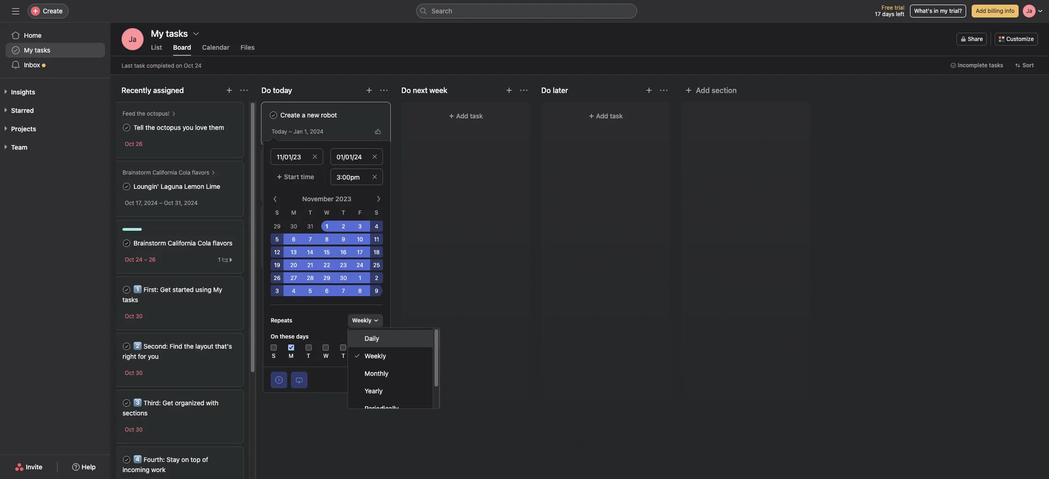 Task type: vqa. For each thing, say whether or not it's contained in the screenshot.


Task type: locate. For each thing, give the bounding box(es) containing it.
periodically
[[365, 404, 399, 412]]

third:
[[144, 399, 161, 407]]

oct 30 for right
[[125, 369, 143, 376]]

0 vertical spatial 1
[[326, 223, 328, 230]]

that's
[[215, 342, 232, 350]]

24 up 1️⃣
[[136, 256, 143, 263]]

the left layout
[[184, 342, 194, 350]]

2 horizontal spatial 26
[[274, 275, 281, 281]]

2024 right 31,
[[184, 199, 198, 206]]

0 vertical spatial 17
[[875, 11, 881, 18]]

2 t checkbox from the left
[[341, 345, 347, 351]]

you left love
[[183, 123, 193, 131]]

share
[[968, 35, 983, 42]]

0 vertical spatial days
[[883, 11, 895, 18]]

1 vertical spatial flavors
[[213, 239, 233, 247]]

with right meeting
[[326, 224, 338, 232]]

1 horizontal spatial my
[[213, 286, 222, 293]]

2 vertical spatial 1
[[359, 275, 361, 281]]

2 horizontal spatial tasks
[[990, 62, 1004, 69]]

w
[[324, 209, 330, 216], [323, 352, 329, 359]]

do later
[[542, 86, 569, 94]]

0 horizontal spatial 3
[[276, 287, 279, 294]]

6 down 22
[[325, 287, 329, 294]]

completed checkbox up today
[[268, 110, 279, 121]]

get
[[160, 286, 171, 293], [163, 399, 173, 407]]

3 down 19
[[276, 287, 279, 294]]

0 vertical spatial create
[[43, 7, 63, 15]]

20
[[290, 262, 297, 269]]

oct 26
[[125, 140, 143, 147]]

1 horizontal spatial 2
[[375, 275, 378, 281]]

0 horizontal spatial 8
[[325, 236, 329, 243]]

4 up 11
[[375, 223, 379, 230]]

completed checkbox left "4️⃣"
[[121, 454, 132, 465]]

3 oct 30 from the top
[[125, 426, 143, 433]]

0 vertical spatial tasks
[[35, 46, 50, 54]]

you down second: on the left bottom of page
[[148, 352, 159, 360]]

0 horizontal spatial add task image
[[366, 87, 373, 94]]

t
[[309, 209, 312, 216], [342, 209, 345, 216], [307, 352, 310, 359], [342, 352, 345, 359]]

add task for do later
[[596, 112, 623, 120]]

1 horizontal spatial t checkbox
[[341, 345, 347, 351]]

30 for 1️⃣ first: get started using my tasks
[[136, 313, 143, 320]]

search list box
[[416, 4, 637, 18]]

9 up weekly dropdown button
[[375, 287, 379, 294]]

0 vertical spatial on
[[176, 62, 182, 69]]

projects button
[[0, 124, 36, 134]]

1 horizontal spatial find
[[280, 168, 293, 175]]

oct 30 down 1️⃣
[[125, 313, 143, 320]]

love
[[195, 123, 207, 131]]

24 down show options icon
[[195, 62, 202, 69]]

create a new robot
[[280, 111, 337, 119]]

completed checkbox for 4️⃣ fourth: stay on top of incoming work
[[121, 454, 132, 465]]

0 vertical spatial 6
[[292, 236, 296, 243]]

november 2023 button
[[296, 191, 367, 207]]

tasks down 1️⃣
[[123, 296, 138, 304]]

brainstorm up "oct 24 – 26"
[[134, 239, 166, 247]]

f up marketing
[[359, 209, 362, 216]]

completed checkbox up right
[[121, 341, 132, 352]]

started
[[173, 286, 194, 293]]

completed checkbox left 1️⃣
[[121, 284, 132, 295]]

oct down board link
[[184, 62, 193, 69]]

4
[[375, 223, 379, 230], [292, 287, 296, 294]]

calendar link
[[202, 43, 230, 56]]

0 horizontal spatial 29
[[274, 223, 281, 230]]

2 horizontal spatial add task button
[[547, 108, 665, 124]]

0 vertical spatial oct 30 button
[[125, 313, 143, 320]]

19
[[274, 262, 280, 269]]

1 vertical spatial 9
[[375, 287, 379, 294]]

get for started
[[160, 286, 171, 293]]

1 vertical spatial with
[[206, 399, 219, 407]]

oct left 17,
[[125, 199, 134, 206]]

w down november 2023
[[324, 209, 330, 216]]

21
[[307, 262, 313, 269]]

6
[[292, 236, 296, 243], [325, 287, 329, 294]]

oct up 19
[[272, 251, 281, 258]]

30
[[290, 223, 297, 230], [340, 275, 347, 281], [136, 313, 143, 320], [136, 369, 143, 376], [136, 426, 143, 433]]

0 vertical spatial completed checkbox
[[268, 110, 279, 121]]

0 horizontal spatial add task button
[[262, 272, 391, 289]]

w down w option
[[323, 352, 329, 359]]

Completed checkbox
[[268, 110, 279, 121], [268, 223, 279, 234], [121, 454, 132, 465]]

task
[[134, 62, 145, 69], [470, 112, 483, 120], [610, 112, 623, 120], [330, 276, 343, 284]]

oct 25 – 27
[[272, 251, 302, 258]]

8 up 15
[[325, 236, 329, 243]]

24 right 23 at left bottom
[[357, 262, 364, 269]]

oct 30
[[125, 313, 143, 320], [125, 369, 143, 376], [125, 426, 143, 433]]

1 oct 30 from the top
[[125, 313, 143, 320]]

M checkbox
[[288, 345, 294, 351]]

completed checkbox for 2️⃣ second: find the layout that's right for you
[[121, 341, 132, 352]]

Completed checkbox
[[121, 122, 132, 133], [268, 166, 279, 177], [121, 181, 132, 192], [121, 238, 132, 249], [121, 284, 132, 295], [121, 341, 132, 352], [121, 397, 132, 409]]

1 horizontal spatial with
[[326, 224, 338, 232]]

clear start date image
[[312, 154, 318, 159]]

loungin' laguna lemon lime
[[134, 182, 220, 190]]

layout
[[196, 342, 213, 350]]

weekly up daily
[[352, 317, 372, 324]]

1 horizontal spatial add task
[[456, 112, 483, 120]]

0 vertical spatial 4
[[375, 223, 379, 230]]

on
[[271, 333, 278, 340]]

brainstorm california cola flavors up laguna on the left
[[123, 169, 209, 176]]

completed checkbox left tell in the left of the page
[[121, 122, 132, 133]]

create up home link
[[43, 7, 63, 15]]

29 up team
[[274, 223, 281, 230]]

S checkbox
[[271, 345, 277, 351]]

completed image left 1️⃣
[[121, 284, 132, 295]]

0 vertical spatial 8
[[325, 236, 329, 243]]

9 up 16
[[342, 236, 345, 243]]

customize button
[[995, 33, 1039, 46]]

the left marketing
[[340, 224, 350, 232]]

sections
[[123, 409, 148, 417]]

2 horizontal spatial 1
[[359, 275, 361, 281]]

27 up the 20
[[296, 251, 302, 258]]

m
[[291, 209, 296, 216], [289, 352, 294, 359]]

Due time text field
[[331, 169, 383, 185]]

more section actions image
[[240, 87, 248, 94], [380, 87, 388, 94], [520, 87, 528, 94], [660, 87, 668, 94]]

0 horizontal spatial 17
[[357, 249, 363, 256]]

find inside 2️⃣ second: find the layout that's right for you
[[170, 342, 182, 350]]

3 more section actions image from the left
[[520, 87, 528, 94]]

info
[[1005, 7, 1015, 14]]

weekly
[[352, 317, 372, 324], [365, 352, 386, 360]]

completed checkbox up "oct 24 – 26"
[[121, 238, 132, 249]]

completed checkbox left 'loungin''
[[121, 181, 132, 192]]

– up the 20
[[291, 251, 294, 258]]

oct 30 button down 1️⃣
[[125, 313, 143, 320]]

1 horizontal spatial 17
[[875, 11, 881, 18]]

2 add task image from the left
[[506, 87, 513, 94]]

0 horizontal spatial 1
[[218, 256, 221, 263]]

1 horizontal spatial 29
[[324, 275, 330, 281]]

oct 30 for tasks
[[125, 313, 143, 320]]

robot
[[321, 111, 337, 119]]

2 vertical spatial oct 30 button
[[125, 426, 143, 433]]

7 down 23 at left bottom
[[342, 287, 345, 294]]

my tasks link
[[6, 43, 105, 58]]

1 oct 30 button from the top
[[125, 313, 143, 320]]

flavors up lemon
[[192, 169, 209, 176]]

f down f option
[[359, 352, 363, 359]]

0 horizontal spatial cola
[[179, 169, 190, 176]]

my inside 1️⃣ first: get started using my tasks
[[213, 286, 222, 293]]

5 down 28
[[309, 287, 312, 294]]

30 down 1️⃣
[[136, 313, 143, 320]]

1 vertical spatial cola
[[198, 239, 211, 247]]

2 horizontal spatial add task
[[596, 112, 623, 120]]

completed image
[[268, 110, 279, 121], [121, 122, 132, 133], [121, 284, 132, 295], [121, 341, 132, 352], [121, 397, 132, 409]]

list
[[151, 43, 162, 51]]

add time image
[[275, 376, 283, 383]]

1 vertical spatial 1
[[218, 256, 221, 263]]

2 vertical spatial tasks
[[123, 296, 138, 304]]

on inside 4️⃣ fourth: stay on top of incoming work
[[182, 456, 189, 463]]

completed image left 3️⃣
[[121, 397, 132, 409]]

2 down 18
[[375, 275, 378, 281]]

1 vertical spatial get
[[163, 399, 173, 407]]

octopus
[[157, 123, 181, 131]]

2 oct 30 button from the top
[[125, 369, 143, 376]]

help button
[[66, 459, 102, 475]]

2 vertical spatial 26
[[274, 275, 281, 281]]

tasks inside the global element
[[35, 46, 50, 54]]

oct 30 down the 'sections'
[[125, 426, 143, 433]]

1 vertical spatial completed checkbox
[[268, 223, 279, 234]]

26 up first: on the bottom
[[149, 256, 156, 263]]

t checkbox left f option
[[341, 345, 347, 351]]

with
[[326, 224, 338, 232], [206, 399, 219, 407]]

fourth:
[[144, 456, 165, 463]]

5 up 12
[[276, 236, 279, 243]]

m up brand
[[291, 209, 296, 216]]

0 horizontal spatial my
[[24, 46, 33, 54]]

completed image for brand meeting with the marketing team
[[268, 223, 279, 234]]

30 down the 'sections'
[[136, 426, 143, 433]]

0 vertical spatial weekly
[[352, 317, 372, 324]]

days
[[883, 11, 895, 18], [296, 333, 309, 340]]

8
[[325, 236, 329, 243], [358, 287, 362, 294]]

4 more section actions image from the left
[[660, 87, 668, 94]]

brainstorm california cola flavors down 31,
[[134, 239, 233, 247]]

1 horizontal spatial 5
[[309, 287, 312, 294]]

29 down 22
[[324, 275, 330, 281]]

1 vertical spatial create
[[280, 111, 300, 119]]

tasks down home
[[35, 46, 50, 54]]

completed image up today
[[268, 110, 279, 121]]

find down start date text field
[[280, 168, 293, 175]]

1 horizontal spatial 7
[[342, 287, 345, 294]]

0 horizontal spatial 24
[[136, 256, 143, 263]]

2 vertical spatial completed checkbox
[[121, 454, 132, 465]]

add task button for do later
[[547, 108, 665, 124]]

0 likes. click to like this task image
[[375, 129, 381, 134]]

with inside brand meeting with the marketing team
[[326, 224, 338, 232]]

previous month image
[[272, 195, 279, 203]]

oct 30 button for right
[[125, 369, 143, 376]]

F checkbox
[[358, 345, 364, 351]]

california down 31,
[[168, 239, 196, 247]]

get inside 1️⃣ first: get started using my tasks
[[160, 286, 171, 293]]

days right these
[[296, 333, 309, 340]]

17
[[875, 11, 881, 18], [357, 249, 363, 256]]

1 horizontal spatial 6
[[325, 287, 329, 294]]

clear all
[[353, 376, 377, 383]]

free trial 17 days left
[[875, 4, 905, 18]]

0 horizontal spatial create
[[43, 7, 63, 15]]

1 add task image from the left
[[366, 87, 373, 94]]

daily option
[[348, 330, 433, 347]]

inbox
[[24, 61, 40, 69]]

november 2023
[[302, 195, 352, 203]]

3 up 10
[[358, 223, 362, 230]]

1 vertical spatial tasks
[[990, 62, 1004, 69]]

completed checkbox for find objective
[[268, 166, 279, 177]]

2024 right 17,
[[144, 199, 158, 206]]

0 vertical spatial 5
[[276, 236, 279, 243]]

1 horizontal spatial 3
[[358, 223, 362, 230]]

26 down 19
[[274, 275, 281, 281]]

3 oct 30 button from the top
[[125, 426, 143, 433]]

add task image
[[366, 87, 373, 94], [506, 87, 513, 94], [646, 87, 653, 94]]

0 vertical spatial 7
[[309, 236, 312, 243]]

get right third:
[[163, 399, 173, 407]]

add task image for do today
[[366, 87, 373, 94]]

completed checkbox for 3️⃣ third: get organized with sections
[[121, 397, 132, 409]]

m down m option
[[289, 352, 294, 359]]

1 horizontal spatial flavors
[[213, 239, 233, 247]]

completed image for find objective
[[268, 166, 279, 177]]

get right first: on the bottom
[[160, 286, 171, 293]]

2 more section actions image from the left
[[380, 87, 388, 94]]

1 vertical spatial 27
[[291, 275, 297, 281]]

oct 30 button
[[125, 313, 143, 320], [125, 369, 143, 376], [125, 426, 143, 433]]

completed image left tell in the left of the page
[[121, 122, 132, 133]]

30 left 31
[[290, 223, 297, 230]]

brainstorm up 'loungin''
[[123, 169, 151, 176]]

1 more section actions image from the left
[[240, 87, 248, 94]]

1 vertical spatial 8
[[358, 287, 362, 294]]

brand
[[280, 224, 298, 232]]

find
[[280, 168, 293, 175], [170, 342, 182, 350]]

on left top
[[182, 456, 189, 463]]

T checkbox
[[306, 345, 312, 351], [341, 345, 347, 351]]

0 horizontal spatial 9
[[342, 236, 345, 243]]

completed checkbox left start
[[268, 166, 279, 177]]

completed checkbox for loungin' laguna lemon lime
[[121, 181, 132, 192]]

completed image left 'loungin''
[[121, 181, 132, 192]]

1 horizontal spatial create
[[280, 111, 300, 119]]

cola
[[179, 169, 190, 176], [198, 239, 211, 247]]

do
[[402, 86, 411, 94]]

last task completed on oct 24
[[122, 62, 202, 69]]

get inside 3️⃣ third: get organized with sections
[[163, 399, 173, 407]]

board link
[[173, 43, 191, 56]]

2 oct 30 from the top
[[125, 369, 143, 376]]

13
[[291, 249, 297, 256]]

Start date text field
[[271, 148, 323, 165]]

1 vertical spatial 29
[[324, 275, 330, 281]]

starred button
[[0, 106, 34, 115]]

s down previous month icon
[[275, 209, 279, 216]]

0 vertical spatial with
[[326, 224, 338, 232]]

invite button
[[9, 459, 48, 475]]

projects
[[11, 125, 36, 133]]

1 horizontal spatial add task image
[[506, 87, 513, 94]]

0 horizontal spatial 26
[[136, 140, 143, 147]]

them
[[209, 123, 224, 131]]

my up inbox
[[24, 46, 33, 54]]

add task for do next week
[[456, 112, 483, 120]]

0 horizontal spatial 2
[[342, 223, 345, 230]]

8 up weekly dropdown button
[[358, 287, 362, 294]]

1 vertical spatial oct 30
[[125, 369, 143, 376]]

0 vertical spatial brainstorm california cola flavors
[[123, 169, 209, 176]]

find right second: on the left bottom of page
[[170, 342, 182, 350]]

california up laguna on the left
[[153, 169, 177, 176]]

1 horizontal spatial tasks
[[123, 296, 138, 304]]

customize
[[1007, 35, 1034, 42]]

tasks inside dropdown button
[[990, 62, 1004, 69]]

team button
[[0, 143, 27, 152]]

1 vertical spatial you
[[148, 352, 159, 360]]

clear all button
[[347, 371, 383, 388]]

with right organized on the bottom left
[[206, 399, 219, 407]]

30 down for
[[136, 369, 143, 376]]

1 vertical spatial brainstorm
[[134, 239, 166, 247]]

start
[[284, 173, 299, 181]]

what's in my trial?
[[915, 7, 963, 14]]

create inside dropdown button
[[43, 7, 63, 15]]

– left jan
[[289, 128, 292, 135]]

6 down brand
[[292, 236, 296, 243]]

1 vertical spatial days
[[296, 333, 309, 340]]

1 horizontal spatial 25
[[373, 262, 380, 269]]

create for create a new robot
[[280, 111, 300, 119]]

3 add task image from the left
[[646, 87, 653, 94]]

completed image up team
[[268, 223, 279, 234]]

Due date text field
[[331, 148, 383, 165]]

add task
[[456, 112, 483, 120], [596, 112, 623, 120], [316, 276, 343, 284]]

1 vertical spatial 4
[[292, 287, 296, 294]]

1 horizontal spatial you
[[183, 123, 193, 131]]

today – jan 1, 2024
[[272, 128, 324, 135]]

1 vertical spatial m
[[289, 352, 294, 359]]

tasks for incomplete tasks
[[990, 62, 1004, 69]]

12
[[274, 249, 280, 256]]

feed
[[123, 110, 135, 117]]

recently assigned
[[122, 86, 184, 94]]

oct 30 down right
[[125, 369, 143, 376]]

4️⃣
[[134, 456, 142, 463]]

26 down tell in the left of the page
[[136, 140, 143, 147]]

0 vertical spatial flavors
[[192, 169, 209, 176]]

25 left 13
[[283, 251, 289, 258]]

set to repeat image
[[296, 376, 303, 383]]

completed image
[[268, 166, 279, 177], [121, 181, 132, 192], [268, 223, 279, 234], [121, 238, 132, 249], [121, 454, 132, 465]]

1 horizontal spatial add task button
[[407, 108, 525, 124]]

1️⃣ first: get started using my tasks
[[123, 286, 222, 304]]

0 horizontal spatial 6
[[292, 236, 296, 243]]

0 horizontal spatial 25
[[283, 251, 289, 258]]

weekly down s option
[[365, 352, 386, 360]]

add task image
[[226, 87, 233, 94]]

completed image for 3️⃣ third: get organized with sections
[[121, 397, 132, 409]]

flavors up 1 button
[[213, 239, 233, 247]]

2 vertical spatial oct 30
[[125, 426, 143, 433]]

1 vertical spatial 5
[[309, 287, 312, 294]]

ja
[[129, 35, 137, 43]]

27 down the 20
[[291, 275, 297, 281]]

weekly inside weekly dropdown button
[[352, 317, 372, 324]]

completed checkbox up team
[[268, 223, 279, 234]]

2023
[[336, 195, 352, 203]]

25 down 18
[[373, 262, 380, 269]]

oct up 1️⃣
[[125, 256, 134, 263]]

1 horizontal spatial 4
[[375, 223, 379, 230]]



Task type: describe. For each thing, give the bounding box(es) containing it.
home link
[[6, 28, 105, 43]]

clear
[[353, 376, 369, 383]]

completed image for create a new robot
[[268, 110, 279, 121]]

oct left 31,
[[164, 199, 173, 206]]

1 vertical spatial 3
[[276, 287, 279, 294]]

0 vertical spatial f
[[359, 209, 362, 216]]

oct 26 button
[[125, 140, 143, 147]]

search button
[[416, 4, 637, 18]]

add task image for do later
[[646, 87, 653, 94]]

22
[[324, 262, 330, 269]]

0 vertical spatial 25
[[283, 251, 289, 258]]

tasks for my tasks
[[35, 46, 50, 54]]

show options image
[[193, 30, 200, 37]]

more section actions image for recently assigned
[[240, 87, 248, 94]]

2️⃣
[[134, 342, 142, 350]]

more section actions image for do later
[[660, 87, 668, 94]]

the right the feed
[[137, 110, 145, 117]]

last
[[122, 62, 133, 69]]

3️⃣
[[134, 399, 142, 407]]

files
[[241, 43, 255, 51]]

files link
[[241, 43, 255, 56]]

add section button
[[682, 82, 741, 99]]

brand meeting with the marketing team
[[269, 224, 381, 242]]

the inside 2️⃣ second: find the layout that's right for you
[[184, 342, 194, 350]]

the right tell in the left of the page
[[145, 123, 155, 131]]

meeting
[[300, 224, 324, 232]]

global element
[[0, 23, 111, 78]]

remove image
[[372, 174, 378, 180]]

16
[[341, 249, 347, 256]]

octopus!
[[147, 110, 170, 117]]

1 vertical spatial f
[[359, 352, 363, 359]]

loungin'
[[134, 182, 159, 190]]

30 down 23 at left bottom
[[340, 275, 347, 281]]

lime
[[206, 182, 220, 190]]

0 horizontal spatial 2024
[[144, 199, 158, 206]]

completed checkbox for 1️⃣ first: get started using my tasks
[[121, 284, 132, 295]]

completed checkbox for brainstorm california cola flavors
[[121, 238, 132, 249]]

17,
[[136, 199, 143, 206]]

with inside 3️⃣ third: get organized with sections
[[206, 399, 219, 407]]

november
[[302, 195, 334, 203]]

on for completed
[[176, 62, 182, 69]]

1 horizontal spatial 24
[[195, 62, 202, 69]]

0 vertical spatial 3
[[358, 223, 362, 230]]

lemon
[[184, 182, 204, 190]]

0 vertical spatial 9
[[342, 236, 345, 243]]

1 horizontal spatial 26
[[149, 256, 156, 263]]

30 for 3️⃣ third: get organized with sections
[[136, 426, 143, 433]]

completed checkbox for create a new robot
[[268, 110, 279, 121]]

incomplete
[[958, 62, 988, 69]]

s down next month image
[[375, 209, 379, 216]]

tasks inside 1️⃣ first: get started using my tasks
[[123, 296, 138, 304]]

oct 24 – 26
[[125, 256, 156, 263]]

for
[[138, 352, 146, 360]]

0 horizontal spatial add task
[[316, 276, 343, 284]]

sort button
[[1012, 59, 1039, 72]]

add billing info button
[[972, 5, 1019, 18]]

my tasks
[[151, 28, 188, 39]]

1️⃣
[[134, 286, 142, 293]]

repeats
[[271, 317, 292, 324]]

completed image for 4️⃣ fourth: stay on top of incoming work
[[121, 454, 132, 465]]

of
[[202, 456, 208, 463]]

30 for 2️⃣ second: find the layout that's right for you
[[136, 369, 143, 376]]

add task button for do next week
[[407, 108, 525, 124]]

1 horizontal spatial 8
[[358, 287, 362, 294]]

add section
[[696, 86, 737, 94]]

23
[[340, 262, 347, 269]]

feed the octopus!
[[123, 110, 170, 117]]

trial
[[895, 4, 905, 11]]

0 vertical spatial m
[[291, 209, 296, 216]]

28
[[307, 275, 314, 281]]

completed image for tell the octopus you love them
[[121, 122, 132, 133]]

2️⃣ second: find the layout that's right for you
[[123, 342, 232, 360]]

completed image for loungin' laguna lemon lime
[[121, 181, 132, 192]]

insights button
[[0, 88, 35, 97]]

get for organized
[[163, 399, 173, 407]]

create button
[[28, 4, 69, 18]]

do next week
[[402, 86, 448, 94]]

W checkbox
[[323, 345, 329, 351]]

1 vertical spatial weekly
[[365, 352, 386, 360]]

right
[[123, 352, 136, 360]]

completed image for brainstorm california cola flavors
[[121, 238, 132, 249]]

insights
[[11, 88, 35, 96]]

stay
[[167, 456, 180, 463]]

– left 31,
[[159, 199, 163, 206]]

next week
[[413, 86, 448, 94]]

oct 30 button for tasks
[[125, 313, 143, 320]]

completed checkbox for tell the octopus you love them
[[121, 122, 132, 133]]

0 vertical spatial brainstorm
[[123, 169, 151, 176]]

what's
[[915, 7, 933, 14]]

add inside 'button'
[[696, 86, 710, 94]]

14
[[307, 249, 313, 256]]

more section actions image for do today
[[380, 87, 388, 94]]

team
[[269, 234, 284, 242]]

oct down 1️⃣
[[125, 313, 134, 320]]

all
[[370, 376, 377, 383]]

0 vertical spatial 2
[[342, 223, 345, 230]]

0 horizontal spatial 5
[[276, 236, 279, 243]]

0 horizontal spatial 7
[[309, 236, 312, 243]]

jan
[[294, 128, 303, 135]]

incomplete tasks button
[[947, 59, 1008, 72]]

1 inside 1 button
[[218, 256, 221, 263]]

0 vertical spatial california
[[153, 169, 177, 176]]

4️⃣ fourth: stay on top of incoming work
[[123, 456, 208, 473]]

today
[[272, 128, 287, 135]]

days inside free trial 17 days left
[[883, 11, 895, 18]]

oct down the 'sections'
[[125, 426, 134, 433]]

calendar
[[202, 43, 230, 51]]

you inside 2️⃣ second: find the layout that's right for you
[[148, 352, 159, 360]]

help
[[82, 463, 96, 471]]

0 vertical spatial 26
[[136, 140, 143, 147]]

the inside brand meeting with the marketing team
[[340, 224, 350, 232]]

0 vertical spatial 27
[[296, 251, 302, 258]]

1,
[[304, 128, 309, 135]]

more section actions image for do next week
[[520, 87, 528, 94]]

S checkbox
[[375, 345, 381, 351]]

add inside button
[[976, 7, 987, 14]]

1 horizontal spatial 1
[[326, 223, 328, 230]]

marketing
[[351, 224, 381, 232]]

section
[[712, 86, 737, 94]]

second:
[[144, 342, 168, 350]]

incoming
[[123, 466, 150, 473]]

my inside the global element
[[24, 46, 33, 54]]

1 vertical spatial brainstorm california cola flavors
[[134, 239, 233, 247]]

– up first: on the bottom
[[144, 256, 147, 263]]

what's in my trial? button
[[911, 5, 967, 18]]

18
[[374, 249, 380, 256]]

new
[[307, 111, 319, 119]]

list link
[[151, 43, 162, 56]]

completed image for 2️⃣ second: find the layout that's right for you
[[121, 341, 132, 352]]

laguna
[[161, 182, 183, 190]]

create for create
[[43, 7, 63, 15]]

oct down tell in the left of the page
[[125, 140, 134, 147]]

add task image for do next week
[[506, 87, 513, 94]]

next month image
[[375, 195, 382, 203]]

17 inside free trial 17 days left
[[875, 11, 881, 18]]

1 vertical spatial 2
[[375, 275, 378, 281]]

oct down right
[[125, 369, 134, 376]]

1 t checkbox from the left
[[306, 345, 312, 351]]

1 horizontal spatial 2024
[[184, 199, 198, 206]]

1 vertical spatial california
[[168, 239, 196, 247]]

completed
[[147, 62, 174, 69]]

completed image for 1️⃣ first: get started using my tasks
[[121, 284, 132, 295]]

15
[[324, 249, 330, 256]]

on for stay
[[182, 456, 189, 463]]

search
[[432, 7, 453, 15]]

do today
[[262, 86, 292, 94]]

objective
[[295, 168, 322, 175]]

s down s checkbox
[[272, 352, 276, 359]]

0 horizontal spatial flavors
[[192, 169, 209, 176]]

s down s option
[[377, 352, 380, 359]]

clear due date image
[[372, 154, 378, 159]]

2 horizontal spatial 24
[[357, 262, 364, 269]]

1 vertical spatial w
[[323, 352, 329, 359]]

1 horizontal spatial 9
[[375, 287, 379, 294]]

0 vertical spatial w
[[324, 209, 330, 216]]

0 vertical spatial find
[[280, 168, 293, 175]]

0 horizontal spatial days
[[296, 333, 309, 340]]

work
[[151, 466, 166, 473]]

2 horizontal spatial 2024
[[310, 128, 324, 135]]

add billing info
[[976, 7, 1015, 14]]

my tasks
[[24, 46, 50, 54]]

weekly button
[[348, 314, 383, 327]]

left
[[896, 11, 905, 18]]

a
[[302, 111, 306, 119]]

1 vertical spatial 6
[[325, 287, 329, 294]]

trial?
[[950, 7, 963, 14]]

completed checkbox for brand meeting with the marketing team
[[268, 223, 279, 234]]

top
[[191, 456, 201, 463]]

hide sidebar image
[[12, 7, 19, 15]]

free
[[882, 4, 894, 11]]

tell
[[134, 123, 144, 131]]

0 vertical spatial you
[[183, 123, 193, 131]]



